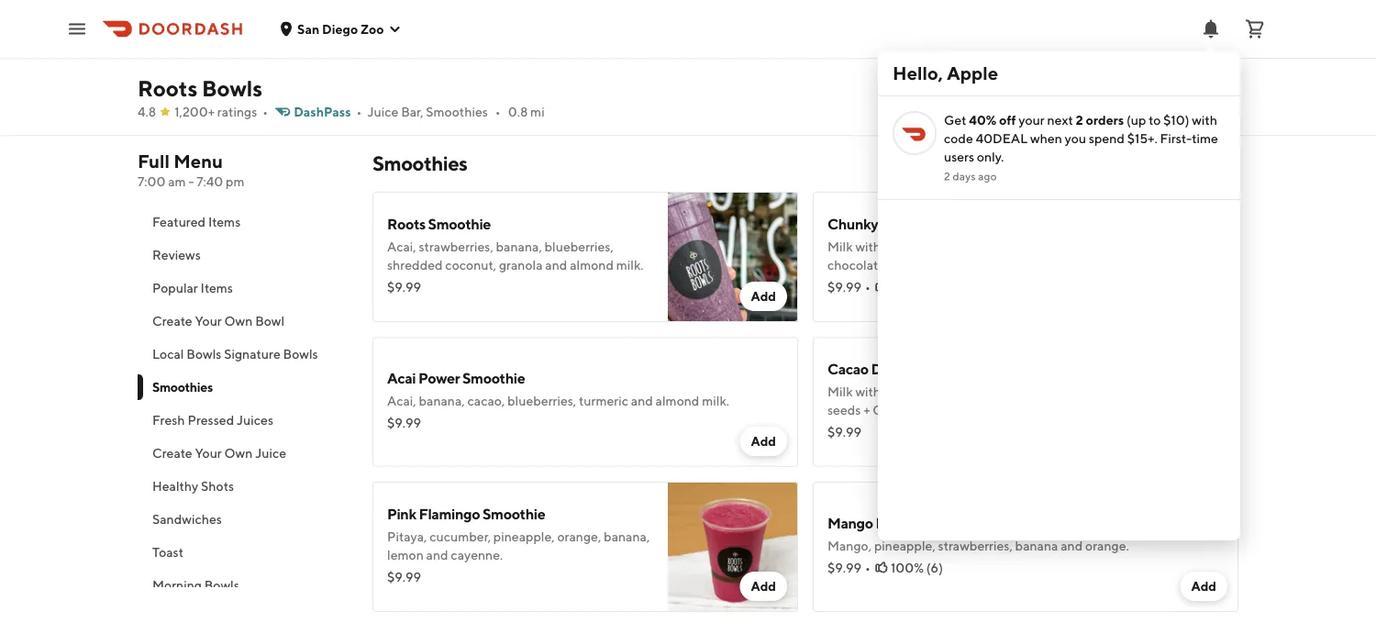 Task type: locate. For each thing, give the bounding box(es) containing it.
0 vertical spatial seeds
[[696, 48, 730, 63]]

acai,
[[387, 239, 416, 254], [387, 393, 416, 408]]

peanut
[[1023, 239, 1064, 254]]

2 own from the top
[[224, 445, 253, 461]]

and right turmeric
[[631, 393, 653, 408]]

san diego zoo button
[[279, 21, 402, 36]]

0 vertical spatial your
[[195, 313, 222, 328]]

blueberries, inside 'acai power smoothie acai, banana, cacao, blueberries, turmeric and almond milk. $9.99 add'
[[507, 393, 576, 408]]

milk left avocado,
[[828, 384, 853, 399]]

1 vertical spatial seeds
[[828, 402, 861, 417]]

0 vertical spatial juice
[[367, 104, 399, 119]]

0 horizontal spatial milk.
[[616, 257, 644, 273]]

cacao down granola,
[[603, 48, 637, 63]]

add inside 'acai power smoothie acai, banana, cacao, blueberries, turmeric and almond milk. $9.99 add'
[[751, 434, 776, 449]]

items up reviews button
[[208, 214, 241, 229]]

2 vertical spatial with
[[855, 384, 881, 399]]

almond inside 'acai power smoothie acai, banana, cacao, blueberries, turmeric and almond milk. $9.99 add'
[[656, 393, 700, 408]]

smoothie up cacao,
[[462, 369, 525, 387]]

get 40% off your next 2 orders
[[944, 112, 1124, 128]]

juice inside button
[[255, 445, 286, 461]]

base, up almonds,
[[536, 30, 566, 45]]

0 vertical spatial strawberries,
[[666, 30, 741, 45]]

smoothies
[[426, 104, 488, 119], [373, 151, 467, 175], [152, 379, 213, 395]]

bowls for local bowls signature bowls
[[187, 346, 221, 362]]

and inside pink flamingo smoothie pitaya, cucumber, pineapple, orange, banana, lemon and cayenne. $9.99
[[426, 547, 448, 562]]

0 horizontal spatial cacao
[[603, 48, 637, 63]]

0 horizontal spatial strawberries,
[[419, 239, 493, 254]]

strawberries, up (6)
[[938, 538, 1013, 553]]

1 horizontal spatial cacao
[[1046, 384, 1084, 399]]

healthy shots button
[[138, 470, 351, 503]]

$15+.
[[1127, 131, 1158, 146]]

juice bar, smoothies • 0.8 mi
[[367, 104, 545, 119]]

bowls for morning bowls
[[204, 578, 239, 593]]

roots smoothie acai, strawberries, banana, blueberries, shredded coconut, granola and almond milk. $9.99
[[387, 215, 644, 295]]

banana,
[[618, 30, 664, 45], [496, 239, 542, 254], [974, 239, 1020, 254], [419, 393, 465, 408], [604, 529, 650, 544]]

pink flamingo smoothie image
[[668, 482, 798, 612]]

pressed
[[188, 412, 234, 428]]

milk. inside roots smoothie acai, strawberries, banana, blueberries, shredded coconut, granola and almond milk. $9.99
[[616, 257, 644, 273]]

open menu image
[[66, 18, 88, 40]]

cacao dreaming milk with avocado, bananas, spinach, cacao nibs, agave, hemp seeds + chocolate protein $9.99
[[828, 360, 1195, 440]]

0 horizontal spatial almond
[[570, 257, 614, 273]]

$9.99 inside cacao dreaming milk with avocado, bananas, spinach, cacao nibs, agave, hemp seeds + chocolate protein $9.99
[[828, 424, 862, 440]]

strawberries, inside mango mania smoothie mango, pineapple, strawberries, banana and orange.
[[938, 538, 1013, 553]]

1 vertical spatial milk
[[828, 384, 853, 399]]

0 vertical spatial roots
[[138, 75, 197, 101]]

0 vertical spatial nibs,
[[640, 48, 667, 63]]

coconut, down white
[[439, 48, 491, 63]]

1 own from the top
[[224, 313, 253, 328]]

coconut, left granola
[[445, 257, 497, 273]]

own inside button
[[224, 313, 253, 328]]

smoothie for pink flamingo smoothie
[[483, 505, 545, 523]]

and right banana
[[1061, 538, 1083, 553]]

0 horizontal spatial juice
[[255, 445, 286, 461]]

create down popular
[[152, 313, 192, 328]]

acai, inside 'acai power smoothie acai, banana, cacao, blueberries, turmeric and almond milk. $9.99 add'
[[387, 393, 416, 408]]

protein
[[936, 402, 979, 417]]

cacao left 'dreaming'
[[828, 360, 869, 378]]

roots bowls
[[138, 75, 262, 101]]

1 horizontal spatial base,
[[536, 30, 566, 45]]

almond right granola
[[570, 257, 614, 273]]

nibs, left agave,
[[1086, 384, 1114, 399]]

ago
[[978, 170, 997, 183]]

0 vertical spatial own
[[224, 313, 253, 328]]

1 vertical spatial nibs,
[[1086, 384, 1114, 399]]

your down pressed on the bottom left
[[195, 445, 222, 461]]

your inside button
[[195, 445, 222, 461]]

1 vertical spatial 2
[[944, 170, 950, 183]]

roots up 4.8
[[138, 75, 197, 101]]

smoothie inside chunky monkey smoothie milk with non-fat yogurt, banana, peanut butter, cacao nibs + 20g chocolate protein
[[936, 215, 999, 233]]

1 vertical spatial roots
[[387, 215, 425, 233]]

your inside button
[[195, 313, 222, 328]]

smoothie up yogurt,
[[936, 215, 999, 233]]

0 vertical spatial create
[[152, 313, 192, 328]]

0 horizontal spatial seeds
[[696, 48, 730, 63]]

1 vertical spatial juice
[[255, 445, 286, 461]]

0 vertical spatial milk
[[828, 239, 853, 254]]

1 create from the top
[[152, 313, 192, 328]]

0 vertical spatial cacao
[[603, 48, 637, 63]]

milk.
[[616, 257, 644, 273], [702, 393, 729, 408]]

0 vertical spatial $9.99 •
[[828, 279, 871, 295]]

apple
[[947, 62, 998, 84]]

0 vertical spatial blueberries,
[[545, 239, 614, 254]]

1 milk from the top
[[828, 239, 853, 254]]

1 vertical spatial $9.99 •
[[828, 560, 871, 575]]

pink
[[387, 505, 416, 523]]

bowls for roots bowls
[[202, 75, 262, 101]]

$9.99 inside roots smoothie acai, strawberries, banana, blueberries, shredded coconut, granola and almond milk. $9.99
[[387, 279, 421, 295]]

smoothie up shredded
[[428, 215, 491, 233]]

shredded
[[387, 257, 443, 273]]

get
[[944, 112, 967, 128]]

1 horizontal spatial juice
[[367, 104, 399, 119]]

• right the dashpass
[[356, 104, 362, 119]]

2 horizontal spatial strawberries,
[[938, 538, 1013, 553]]

2 your from the top
[[195, 445, 222, 461]]

2 $9.99 • from the top
[[828, 560, 871, 575]]

roots
[[138, 75, 197, 101], [387, 215, 425, 233]]

acai, up shredded
[[387, 239, 416, 254]]

1 vertical spatial milk.
[[702, 393, 729, 408]]

1 horizontal spatial almond
[[656, 393, 700, 408]]

2 vertical spatial +
[[864, 402, 870, 417]]

cucumber,
[[430, 529, 491, 544]]

2 acai, from the top
[[387, 393, 416, 408]]

1 vertical spatial create
[[152, 445, 192, 461]]

create your own bowl button
[[138, 305, 351, 338]]

1 your from the top
[[195, 313, 222, 328]]

and down cucumber,
[[426, 547, 448, 562]]

1 vertical spatial items
[[201, 280, 233, 295]]

only.
[[977, 149, 1004, 164]]

2 vertical spatial strawberries,
[[938, 538, 1013, 553]]

create up healthy
[[152, 445, 192, 461]]

smoothie inside mango mania smoothie mango, pineapple, strawberries, banana and orange.
[[918, 514, 981, 532]]

mania
[[876, 514, 916, 532]]

items inside "button"
[[208, 214, 241, 229]]

0 vertical spatial +
[[732, 48, 739, 63]]

create inside button
[[152, 313, 192, 328]]

with for to
[[1192, 112, 1218, 128]]

with inside cacao dreaming milk with avocado, bananas, spinach, cacao nibs, agave, hemp seeds + chocolate protein $9.99
[[855, 384, 881, 399]]

unsweet
[[387, 48, 437, 63]]

$9.99 down chocolate
[[828, 279, 862, 295]]

1 vertical spatial +
[[1172, 239, 1179, 254]]

1 horizontal spatial nibs,
[[1086, 384, 1114, 399]]

juice left bar,
[[367, 104, 399, 119]]

+ left 20g on the top right of page
[[1172, 239, 1179, 254]]

$9.99 down shredded
[[387, 279, 421, 295]]

blueberries,
[[545, 239, 614, 254], [507, 393, 576, 408]]

seeds left chocolate
[[828, 402, 861, 417]]

popular items
[[152, 280, 233, 295]]

1 horizontal spatial milk.
[[702, 393, 729, 408]]

cacao right the spinach,
[[1046, 384, 1084, 399]]

20g
[[1181, 239, 1205, 254]]

$9.99 up mango
[[828, 424, 862, 440]]

0 vertical spatial cacao
[[828, 360, 869, 378]]

own inside button
[[224, 445, 253, 461]]

diego
[[322, 21, 358, 36]]

4.8
[[138, 104, 156, 119]]

acai, down acai
[[387, 393, 416, 408]]

almonds,
[[548, 48, 600, 63]]

spinach,
[[994, 384, 1044, 399]]

cacao inside ube base, white coconut base, granola, banana, strawberries, unsweet coconut, chopped almonds, cacao nibs, chia seeds + honey
[[603, 48, 637, 63]]

1 vertical spatial strawberries,
[[419, 239, 493, 254]]

0 horizontal spatial pineapple,
[[493, 529, 555, 544]]

1 horizontal spatial strawberries,
[[666, 30, 741, 45]]

your down 'popular items'
[[195, 313, 222, 328]]

smoothies right bar,
[[426, 104, 488, 119]]

strawberries,
[[666, 30, 741, 45], [419, 239, 493, 254], [938, 538, 1013, 553]]

1,200+
[[174, 104, 215, 119]]

base, up unsweet
[[417, 30, 447, 45]]

create for create your own juice
[[152, 445, 192, 461]]

nibs
[[1145, 239, 1169, 254]]

hello, apple
[[893, 62, 998, 84]]

$9.99 down "lemon"
[[387, 569, 421, 584]]

1 vertical spatial with
[[855, 239, 881, 254]]

2 left days
[[944, 170, 950, 183]]

orders
[[1086, 112, 1124, 128]]

0 horizontal spatial +
[[732, 48, 739, 63]]

your
[[1019, 112, 1045, 128]]

create inside button
[[152, 445, 192, 461]]

non-
[[883, 239, 912, 254]]

strawberries, up chia
[[666, 30, 741, 45]]

pitaya,
[[387, 529, 427, 544]]

0 vertical spatial 2
[[1076, 112, 1083, 128]]

0 horizontal spatial base,
[[417, 30, 447, 45]]

bowls down bowl
[[283, 346, 318, 362]]

smoothie up (6)
[[918, 514, 981, 532]]

1 vertical spatial acai,
[[387, 393, 416, 408]]

agave,
[[1116, 384, 1156, 399]]

smoothie for mango mania smoothie
[[918, 514, 981, 532]]

cacao left nibs
[[1108, 239, 1143, 254]]

roots inside roots smoothie acai, strawberries, banana, blueberries, shredded coconut, granola and almond milk. $9.99
[[387, 215, 425, 233]]

banana, inside ube base, white coconut base, granola, banana, strawberries, unsweet coconut, chopped almonds, cacao nibs, chia seeds + honey
[[618, 30, 664, 45]]

bowls down toast 'button'
[[204, 578, 239, 593]]

fresh pressed juices
[[152, 412, 273, 428]]

banana, up granola
[[496, 239, 542, 254]]

+ left chocolate
[[864, 402, 870, 417]]

strawberries, up shredded
[[419, 239, 493, 254]]

coconut, inside ube base, white coconut base, granola, banana, strawberries, unsweet coconut, chopped almonds, cacao nibs, chia seeds + honey
[[439, 48, 491, 63]]

smoothies down bar,
[[373, 151, 467, 175]]

bowls up the ratings
[[202, 75, 262, 101]]

banana, right the orange,
[[604, 529, 650, 544]]

2 horizontal spatial +
[[1172, 239, 1179, 254]]

smoothie up cayenne.
[[483, 505, 545, 523]]

1 vertical spatial smoothies
[[373, 151, 467, 175]]

0 horizontal spatial roots
[[138, 75, 197, 101]]

1 horizontal spatial seeds
[[828, 402, 861, 417]]

you
[[1065, 131, 1086, 146]]

+ left the honey
[[732, 48, 739, 63]]

local
[[152, 346, 184, 362]]

and right granola
[[545, 257, 567, 273]]

1 acai, from the top
[[387, 239, 416, 254]]

pineapple, inside pink flamingo smoothie pitaya, cucumber, pineapple, orange, banana, lemon and cayenne. $9.99
[[493, 529, 555, 544]]

seeds right chia
[[696, 48, 730, 63]]

cacao
[[828, 360, 869, 378], [1046, 384, 1084, 399]]

create
[[152, 313, 192, 328], [152, 445, 192, 461]]

own for juice
[[224, 445, 253, 461]]

0 vertical spatial items
[[208, 214, 241, 229]]

pineapple, up cayenne.
[[493, 529, 555, 544]]

nibs, left chia
[[640, 48, 667, 63]]

juice down juices on the bottom of the page
[[255, 445, 286, 461]]

0 vertical spatial coconut,
[[439, 48, 491, 63]]

acai, inside roots smoothie acai, strawberries, banana, blueberries, shredded coconut, granola and almond milk. $9.99
[[387, 239, 416, 254]]

cacao,
[[467, 393, 505, 408]]

strawberries, inside ube base, white coconut base, granola, banana, strawberries, unsweet coconut, chopped almonds, cacao nibs, chia seeds + honey
[[666, 30, 741, 45]]

1 horizontal spatial +
[[864, 402, 870, 417]]

bowls right local
[[187, 346, 221, 362]]

flamingo
[[419, 505, 480, 523]]

2 up you
[[1076, 112, 1083, 128]]

1 horizontal spatial cacao
[[1108, 239, 1143, 254]]

2 vertical spatial smoothies
[[152, 379, 213, 395]]

pineapple, up 100%
[[874, 538, 936, 553]]

bowls
[[202, 75, 262, 101], [187, 346, 221, 362], [283, 346, 318, 362], [204, 578, 239, 593]]

yogurt,
[[930, 239, 972, 254]]

roots up shredded
[[387, 215, 425, 233]]

smoothies up "fresh"
[[152, 379, 213, 395]]

items up create your own bowl
[[201, 280, 233, 295]]

own down fresh pressed juices button
[[224, 445, 253, 461]]

milk up chocolate
[[828, 239, 853, 254]]

1 horizontal spatial pineapple,
[[874, 538, 936, 553]]

0 vertical spatial milk.
[[616, 257, 644, 273]]

1 vertical spatial blueberries,
[[507, 393, 576, 408]]

2
[[1076, 112, 1083, 128], [944, 170, 950, 183]]

1 vertical spatial cacao
[[1046, 384, 1084, 399]]

healthy shots
[[152, 478, 234, 494]]

1,200+ ratings •
[[174, 104, 268, 119]]

ube
[[387, 30, 414, 45]]

1 $9.99 • from the top
[[828, 279, 871, 295]]

almond right turmeric
[[656, 393, 700, 408]]

reviews button
[[138, 239, 351, 272]]

1 horizontal spatial 2
[[1076, 112, 1083, 128]]

full
[[138, 150, 170, 172]]

2 create from the top
[[152, 445, 192, 461]]

toast
[[152, 545, 184, 560]]

100% (6)
[[891, 560, 943, 575]]

0 vertical spatial acai,
[[387, 239, 416, 254]]

0 horizontal spatial 2
[[944, 170, 950, 183]]

$9.99 down acai
[[387, 415, 421, 430]]

0 vertical spatial almond
[[570, 257, 614, 273]]

orange,
[[557, 529, 601, 544]]

and inside 'acai power smoothie acai, banana, cacao, blueberries, turmeric and almond milk. $9.99 add'
[[631, 393, 653, 408]]

local bowls signature bowls button
[[138, 338, 351, 371]]

mi
[[530, 104, 545, 119]]

own left bowl
[[224, 313, 253, 328]]

0 vertical spatial with
[[1192, 112, 1218, 128]]

1 vertical spatial own
[[224, 445, 253, 461]]

roots smoothie image
[[668, 192, 798, 322]]

items inside button
[[201, 280, 233, 295]]

1 vertical spatial coconut,
[[445, 257, 497, 273]]

40%
[[969, 112, 997, 128]]

strawberries, inside roots smoothie acai, strawberries, banana, blueberries, shredded coconut, granola and almond milk. $9.99
[[419, 239, 493, 254]]

mango,
[[828, 538, 872, 553]]

$9.99 • down mango,
[[828, 560, 871, 575]]

1 vertical spatial your
[[195, 445, 222, 461]]

own
[[224, 313, 253, 328], [224, 445, 253, 461]]

1 vertical spatial cacao
[[1108, 239, 1143, 254]]

granola,
[[569, 30, 615, 45]]

2 milk from the top
[[828, 384, 853, 399]]

banana, right granola,
[[618, 30, 664, 45]]

banana, right yogurt,
[[974, 239, 1020, 254]]

$9.99 • down chocolate
[[828, 279, 871, 295]]

1 vertical spatial almond
[[656, 393, 700, 408]]

0 horizontal spatial nibs,
[[640, 48, 667, 63]]

chia
[[670, 48, 694, 63]]

smoothie inside pink flamingo smoothie pitaya, cucumber, pineapple, orange, banana, lemon and cayenne. $9.99
[[483, 505, 545, 523]]

own for bowl
[[224, 313, 253, 328]]

with inside (up to $10) with code 40deal when you spend $15+. first-time users only.
[[1192, 112, 1218, 128]]

1 horizontal spatial roots
[[387, 215, 425, 233]]

milk. inside 'acai power smoothie acai, banana, cacao, blueberries, turmeric and almond milk. $9.99 add'
[[702, 393, 729, 408]]

almond
[[570, 257, 614, 273], [656, 393, 700, 408]]

nibs, inside ube base, white coconut base, granola, banana, strawberries, unsweet coconut, chopped almonds, cacao nibs, chia seeds + honey
[[640, 48, 667, 63]]

banana, down 'power'
[[419, 393, 465, 408]]

items for featured items
[[208, 214, 241, 229]]



Task type: describe. For each thing, give the bounding box(es) containing it.
7:40
[[197, 174, 223, 189]]

chunky monkey smoothie milk with non-fat yogurt, banana, peanut butter, cacao nibs + 20g chocolate protein
[[828, 215, 1205, 273]]

bowl
[[255, 313, 285, 328]]

$10)
[[1164, 112, 1190, 128]]

juices
[[237, 412, 273, 428]]

zoo
[[361, 21, 384, 36]]

dashpass •
[[294, 104, 362, 119]]

reviews
[[152, 247, 201, 262]]

protein
[[888, 257, 930, 273]]

san diego zoo
[[297, 21, 384, 36]]

+ inside chunky monkey smoothie milk with non-fat yogurt, banana, peanut butter, cacao nibs + 20g chocolate protein
[[1172, 239, 1179, 254]]

and inside roots smoothie acai, strawberries, banana, blueberries, shredded coconut, granola and almond milk. $9.99
[[545, 257, 567, 273]]

butter,
[[1067, 239, 1106, 254]]

0 horizontal spatial cacao
[[828, 360, 869, 378]]

Item Search search field
[[974, 91, 1224, 111]]

0 items, open order cart image
[[1244, 18, 1266, 40]]

mango mania smoothie mango, pineapple, strawberries, banana and orange.
[[828, 514, 1129, 553]]

$9.99 down mango,
[[828, 560, 862, 575]]

banana, inside roots smoothie acai, strawberries, banana, blueberries, shredded coconut, granola and almond milk. $9.99
[[496, 239, 542, 254]]

fresh
[[152, 412, 185, 428]]

full menu 7:00 am - 7:40 pm
[[138, 150, 245, 189]]

morning bowls
[[152, 578, 239, 593]]

orange.
[[1085, 538, 1129, 553]]

1 base, from the left
[[417, 30, 447, 45]]

coconut, inside roots smoothie acai, strawberries, banana, blueberries, shredded coconut, granola and almond milk. $9.99
[[445, 257, 497, 273]]

morning bowls button
[[138, 569, 351, 602]]

ube base, white coconut base, granola, banana, strawberries, unsweet coconut, chopped almonds, cacao nibs, chia seeds + honey
[[387, 30, 778, 63]]

toast button
[[138, 536, 351, 569]]

banana, inside chunky monkey smoothie milk with non-fat yogurt, banana, peanut butter, cacao nibs + 20g chocolate protein
[[974, 239, 1020, 254]]

monkey
[[881, 215, 933, 233]]

100%
[[891, 560, 924, 575]]

bar,
[[401, 104, 423, 119]]

seeds inside ube base, white coconut base, granola, banana, strawberries, unsweet coconut, chopped almonds, cacao nibs, chia seeds + honey
[[696, 48, 730, 63]]

chocolate
[[828, 257, 885, 273]]

chunky
[[828, 215, 878, 233]]

code
[[944, 131, 973, 146]]

popular
[[152, 280, 198, 295]]

coconut
[[485, 30, 533, 45]]

milk inside cacao dreaming milk with avocado, bananas, spinach, cacao nibs, agave, hemp seeds + chocolate protein $9.99
[[828, 384, 853, 399]]

banana
[[1015, 538, 1058, 553]]

create your own juice button
[[138, 437, 351, 470]]

power
[[418, 369, 460, 387]]

fat
[[912, 239, 928, 254]]

-
[[188, 174, 194, 189]]

pineapple, inside mango mania smoothie mango, pineapple, strawberries, banana and orange.
[[874, 538, 936, 553]]

banana, inside pink flamingo smoothie pitaya, cucumber, pineapple, orange, banana, lemon and cayenne. $9.99
[[604, 529, 650, 544]]

hello,
[[893, 62, 943, 84]]

• left 0.8
[[495, 104, 501, 119]]

granola
[[499, 257, 543, 273]]

avocado,
[[883, 384, 936, 399]]

your for bowl
[[195, 313, 222, 328]]

banana, inside 'acai power smoothie acai, banana, cacao, blueberries, turmeric and almond milk. $9.99 add'
[[419, 393, 465, 408]]

• right the ratings
[[263, 104, 268, 119]]

items for popular items
[[201, 280, 233, 295]]

• down mango,
[[865, 560, 871, 575]]

sandwiches button
[[138, 503, 351, 536]]

smoothie inside roots smoothie acai, strawberries, banana, blueberries, shredded coconut, granola and almond milk. $9.99
[[428, 215, 491, 233]]

local bowls signature bowls
[[152, 346, 318, 362]]

fresh pressed juices button
[[138, 404, 351, 437]]

chocolate
[[873, 402, 934, 417]]

and inside mango mania smoothie mango, pineapple, strawberries, banana and orange.
[[1061, 538, 1083, 553]]

create for create your own bowl
[[152, 313, 192, 328]]

• down chocolate
[[865, 279, 871, 295]]

create your own juice
[[152, 445, 286, 461]]

nibs, inside cacao dreaming milk with avocado, bananas, spinach, cacao nibs, agave, hemp seeds + chocolate protein $9.99
[[1086, 384, 1114, 399]]

time
[[1192, 131, 1218, 146]]

$9.99 inside pink flamingo smoothie pitaya, cucumber, pineapple, orange, banana, lemon and cayenne. $9.99
[[387, 569, 421, 584]]

0 vertical spatial smoothies
[[426, 104, 488, 119]]

seeds inside cacao dreaming milk with avocado, bananas, spinach, cacao nibs, agave, hemp seeds + chocolate protein $9.99
[[828, 402, 861, 417]]

your for juice
[[195, 445, 222, 461]]

spend
[[1089, 131, 1125, 146]]

roots for roots smoothie acai, strawberries, banana, blueberries, shredded coconut, granola and almond milk. $9.99
[[387, 215, 425, 233]]

first-
[[1160, 131, 1192, 146]]

users
[[944, 149, 975, 164]]

with inside chunky monkey smoothie milk with non-fat yogurt, banana, peanut butter, cacao nibs + 20g chocolate protein
[[855, 239, 881, 254]]

smoothie for chunky monkey smoothie
[[936, 215, 999, 233]]

dreaming
[[871, 360, 935, 378]]

2 days ago
[[944, 170, 997, 183]]

cayenne.
[[451, 547, 503, 562]]

hemp
[[1159, 384, 1195, 399]]

pm
[[226, 174, 245, 189]]

create your own bowl
[[152, 313, 285, 328]]

sandwiches
[[152, 512, 222, 527]]

bananas,
[[939, 384, 991, 399]]

white
[[450, 30, 482, 45]]

smoothie inside 'acai power smoothie acai, banana, cacao, blueberries, turmeric and almond milk. $9.99 add'
[[462, 369, 525, 387]]

cacao inside chunky monkey smoothie milk with non-fat yogurt, banana, peanut butter, cacao nibs + 20g chocolate protein
[[1108, 239, 1143, 254]]

morning
[[152, 578, 202, 593]]

signature
[[224, 346, 281, 362]]

acai power smoothie acai, banana, cacao, blueberries, turmeric and almond milk. $9.99 add
[[387, 369, 776, 449]]

lemon
[[387, 547, 424, 562]]

pink flamingo smoothie pitaya, cucumber, pineapple, orange, banana, lemon and cayenne. $9.99
[[387, 505, 650, 584]]

notification bell image
[[1200, 18, 1222, 40]]

milk inside chunky monkey smoothie milk with non-fat yogurt, banana, peanut butter, cacao nibs + 20g chocolate protein
[[828, 239, 853, 254]]

chopped
[[493, 48, 545, 63]]

shots
[[201, 478, 234, 494]]

with for dreaming
[[855, 384, 881, 399]]

to
[[1149, 112, 1161, 128]]

+ inside ube base, white coconut base, granola, banana, strawberries, unsweet coconut, chopped almonds, cacao nibs, chia seeds + honey
[[732, 48, 739, 63]]

almond inside roots smoothie acai, strawberries, banana, blueberries, shredded coconut, granola and almond milk. $9.99
[[570, 257, 614, 273]]

featured items
[[152, 214, 241, 229]]

+ inside cacao dreaming milk with avocado, bananas, spinach, cacao nibs, agave, hemp seeds + chocolate protein $9.99
[[864, 402, 870, 417]]

40deal
[[976, 131, 1028, 146]]

off
[[999, 112, 1016, 128]]

menu
[[174, 150, 223, 172]]

$9.99 inside 'acai power smoothie acai, banana, cacao, blueberries, turmeric and almond milk. $9.99 add'
[[387, 415, 421, 430]]

blueberries, inside roots smoothie acai, strawberries, banana, blueberries, shredded coconut, granola and almond milk. $9.99
[[545, 239, 614, 254]]

san
[[297, 21, 320, 36]]

am
[[168, 174, 186, 189]]

roots for roots bowls
[[138, 75, 197, 101]]

ratings
[[217, 104, 257, 119]]

days
[[953, 170, 976, 183]]

(up to $10) with code 40deal when you spend $15+. first-time users only.
[[944, 112, 1218, 164]]

2 base, from the left
[[536, 30, 566, 45]]



Task type: vqa. For each thing, say whether or not it's contained in the screenshot.
code
yes



